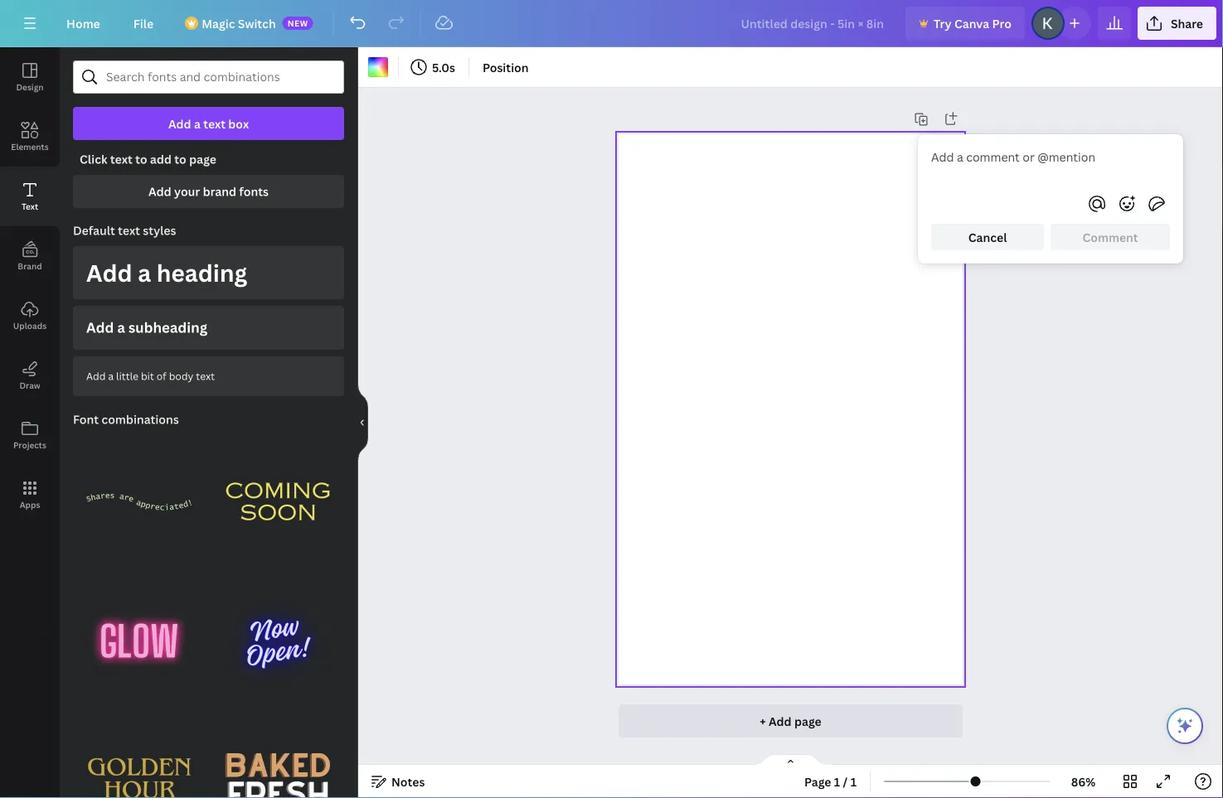 Task type: vqa. For each thing, say whether or not it's contained in the screenshot.
the Add within the Add a heading button
yes



Task type: describe. For each thing, give the bounding box(es) containing it.
add for add a text box
[[168, 116, 191, 131]]

elements
[[11, 141, 49, 152]]

share button
[[1138, 7, 1217, 40]]

add a text box button
[[73, 107, 344, 140]]

86% button
[[1057, 769, 1111, 795]]

position button
[[476, 54, 536, 80]]

add for add your brand fonts
[[148, 184, 171, 199]]

add a little bit of body text button
[[73, 357, 344, 396]]

text right body
[[196, 369, 215, 383]]

/
[[843, 774, 848, 790]]

add a text box
[[168, 116, 249, 131]]

comment
[[1083, 229, 1139, 245]]

text button
[[0, 167, 60, 226]]

click
[[80, 151, 107, 167]]

cancel button
[[932, 224, 1044, 251]]

of
[[157, 369, 167, 383]]

+
[[760, 714, 766, 730]]

try canva pro
[[934, 15, 1012, 31]]

apps
[[20, 499, 40, 511]]

add a subheading
[[86, 318, 207, 337]]

bit
[[141, 369, 154, 383]]

+ add page
[[760, 714, 822, 730]]

1 1 from the left
[[834, 774, 840, 790]]

box
[[228, 116, 249, 131]]

page 1 / 1
[[805, 774, 857, 790]]

brand button
[[0, 226, 60, 286]]

86%
[[1072, 774, 1096, 790]]

hide image
[[358, 383, 368, 463]]

uploads button
[[0, 286, 60, 346]]

file
[[133, 15, 154, 31]]

2 1 from the left
[[851, 774, 857, 790]]

text
[[21, 201, 38, 212]]

add for add a heading
[[86, 257, 132, 289]]

font combinations
[[73, 412, 179, 427]]

1 to from the left
[[135, 151, 147, 167]]

text left box
[[203, 116, 226, 131]]

share
[[1171, 15, 1204, 31]]

styles
[[143, 223, 176, 238]]

draw button
[[0, 346, 60, 406]]

notes button
[[365, 769, 432, 795]]

Search fonts and combinations search field
[[106, 61, 311, 93]]

5.0s
[[432, 59, 455, 75]]

main menu bar
[[0, 0, 1223, 47]]

magic switch
[[202, 15, 276, 31]]

a for text
[[194, 116, 201, 131]]

add for add a subheading
[[86, 318, 114, 337]]

design
[[16, 81, 44, 92]]

add a little bit of body text
[[86, 369, 215, 383]]

0 vertical spatial page
[[189, 151, 216, 167]]

add a heading
[[86, 257, 247, 289]]



Task type: locate. For each thing, give the bounding box(es) containing it.
cancel
[[969, 229, 1007, 245]]

a left subheading on the top left of page
[[117, 318, 125, 337]]

a for heading
[[138, 257, 151, 289]]

add
[[150, 151, 172, 167]]

to left add
[[135, 151, 147, 167]]

add inside button
[[148, 184, 171, 199]]

add left subheading on the top left of page
[[86, 318, 114, 337]]

add a heading button
[[73, 246, 344, 299]]

magic
[[202, 15, 235, 31]]

add up add
[[168, 116, 191, 131]]

a down styles
[[138, 257, 151, 289]]

combinations
[[102, 412, 179, 427]]

page inside button
[[795, 714, 822, 730]]

font
[[73, 412, 99, 427]]

add your brand fonts
[[148, 184, 269, 199]]

apps button
[[0, 465, 60, 525]]

a left little
[[108, 369, 114, 383]]

1
[[834, 774, 840, 790], [851, 774, 857, 790]]

5.0s button
[[406, 54, 462, 80]]

brand
[[203, 184, 236, 199]]

body
[[169, 369, 194, 383]]

add for add a little bit of body text
[[86, 369, 106, 383]]

side panel tab list
[[0, 47, 60, 525]]

try canva pro button
[[906, 7, 1025, 40]]

comment button
[[1051, 224, 1170, 251]]

a for subheading
[[117, 318, 125, 337]]

add your brand fonts button
[[73, 175, 344, 208]]

fonts
[[239, 184, 269, 199]]

add inside button
[[86, 318, 114, 337]]

a
[[194, 116, 201, 131], [138, 257, 151, 289], [117, 318, 125, 337], [108, 369, 114, 383]]

design button
[[0, 47, 60, 107]]

switch
[[238, 15, 276, 31]]

Design title text field
[[728, 7, 899, 40]]

brand
[[18, 260, 42, 272]]

little
[[116, 369, 139, 383]]

file button
[[120, 7, 167, 40]]

1 horizontal spatial 1
[[851, 774, 857, 790]]

uploads
[[13, 320, 47, 331]]

a for little
[[108, 369, 114, 383]]

add right +
[[769, 714, 792, 730]]

2 to from the left
[[174, 151, 186, 167]]

add left little
[[86, 369, 106, 383]]

new
[[288, 17, 308, 29]]

canva assistant image
[[1175, 717, 1195, 737]]

position
[[483, 59, 529, 75]]

show pages image
[[751, 754, 831, 767]]

draw
[[19, 380, 40, 391]]

a left box
[[194, 116, 201, 131]]

page up add your brand fonts button
[[189, 151, 216, 167]]

text
[[203, 116, 226, 131], [110, 151, 133, 167], [118, 223, 140, 238], [196, 369, 215, 383]]

0 horizontal spatial 1
[[834, 774, 840, 790]]

add a subheading button
[[73, 306, 344, 350]]

#ffffff image
[[368, 57, 388, 77]]

elements button
[[0, 107, 60, 167]]

add left your
[[148, 184, 171, 199]]

projects button
[[0, 406, 60, 465]]

notes
[[392, 774, 425, 790]]

page
[[189, 151, 216, 167], [795, 714, 822, 730]]

1 right /
[[851, 774, 857, 790]]

default
[[73, 223, 115, 238]]

text right click
[[110, 151, 133, 167]]

click text to add to page
[[80, 151, 216, 167]]

+ add page button
[[619, 705, 963, 738]]

page
[[805, 774, 832, 790]]

page up the show pages "image"
[[795, 714, 822, 730]]

to
[[135, 151, 147, 167], [174, 151, 186, 167]]

home link
[[53, 7, 113, 40]]

your
[[174, 184, 200, 199]]

subheading
[[128, 318, 207, 337]]

1 horizontal spatial to
[[174, 151, 186, 167]]

0 horizontal spatial page
[[189, 151, 216, 167]]

to right add
[[174, 151, 186, 167]]

text left styles
[[118, 223, 140, 238]]

1 horizontal spatial page
[[795, 714, 822, 730]]

default text styles
[[73, 223, 176, 238]]

1 left /
[[834, 774, 840, 790]]

projects
[[13, 440, 46, 451]]

home
[[66, 15, 100, 31]]

add down default
[[86, 257, 132, 289]]

heading
[[157, 257, 247, 289]]

canva
[[955, 15, 990, 31]]

add
[[168, 116, 191, 131], [148, 184, 171, 199], [86, 257, 132, 289], [86, 318, 114, 337], [86, 369, 106, 383], [769, 714, 792, 730]]

try
[[934, 15, 952, 31]]

0 horizontal spatial to
[[135, 151, 147, 167]]

1 vertical spatial page
[[795, 714, 822, 730]]

a inside button
[[117, 318, 125, 337]]

pro
[[992, 15, 1012, 31]]

Comment draft. Add a comment or @mention. text field
[[932, 148, 1170, 184]]



